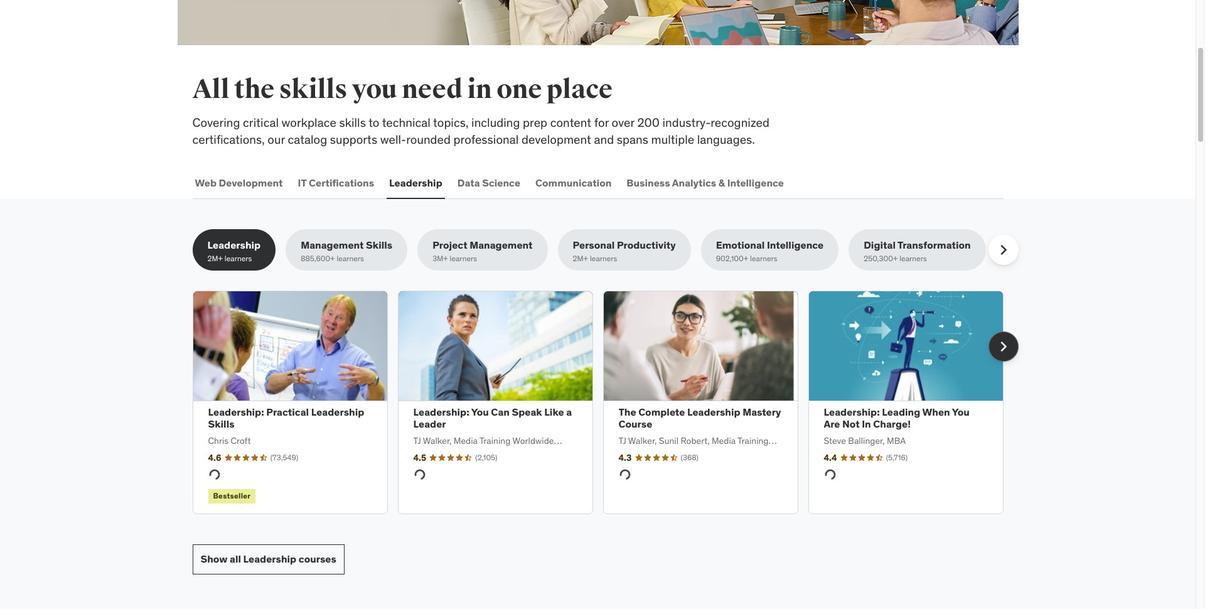 Task type: vqa. For each thing, say whether or not it's contained in the screenshot.
Skills inside the Management Skills 885,600+ learners
yes



Task type: describe. For each thing, give the bounding box(es) containing it.
recognized
[[711, 115, 770, 130]]

2m+ inside personal productivity 2m+ learners
[[573, 254, 588, 263]]

digital
[[864, 239, 896, 251]]

show all leadership courses
[[201, 553, 337, 565]]

course
[[619, 418, 653, 430]]

development
[[522, 132, 592, 147]]

in
[[468, 73, 492, 106]]

carousel element
[[192, 291, 1019, 514]]

emotional
[[716, 239, 765, 251]]

web
[[195, 176, 217, 189]]

when
[[923, 406, 951, 418]]

industry-
[[663, 115, 711, 130]]

certifications,
[[192, 132, 265, 147]]

workplace
[[282, 115, 337, 130]]

leadership: for leadership: practical leadership skills
[[208, 406, 264, 418]]

spans
[[617, 132, 649, 147]]

topic filters element
[[192, 229, 1114, 271]]

communication button
[[533, 168, 614, 198]]

it certifications button
[[296, 168, 377, 198]]

like
[[545, 406, 564, 418]]

all
[[230, 553, 241, 565]]

leadership for the complete leadership mastery course
[[688, 406, 741, 418]]

leadership: leading when you are not in charge! link
[[824, 406, 970, 430]]

science
[[482, 176, 521, 189]]

digital transformation 250,300+ learners
[[864, 239, 971, 263]]

skills inside leadership: practical leadership skills
[[208, 418, 235, 430]]

data science button
[[455, 168, 523, 198]]

learners inside leadership 2m+ learners
[[225, 254, 252, 263]]

personal productivity 2m+ learners
[[573, 239, 676, 263]]

complete
[[639, 406, 685, 418]]

3m+
[[433, 254, 448, 263]]

learners for digital transformation
[[900, 254, 927, 263]]

development
[[219, 176, 283, 189]]

250,300+
[[864, 254, 898, 263]]

you inside leadership: leading when you are not in charge!
[[953, 406, 970, 418]]

885,600+
[[301, 254, 335, 263]]

leadership: for leadership: leading when you are not in charge!
[[824, 406, 880, 418]]

data
[[458, 176, 480, 189]]

intelligence inside business analytics & intelligence button
[[728, 176, 784, 189]]

web development button
[[192, 168, 285, 198]]

prep
[[523, 115, 548, 130]]

not
[[843, 418, 860, 430]]

902,100+
[[716, 254, 749, 263]]

over
[[612, 115, 635, 130]]

mastery
[[743, 406, 782, 418]]

project management 3m+ learners
[[433, 239, 533, 263]]

productivity
[[617, 239, 676, 251]]

loading image for leadership: you can speak like a leader
[[411, 466, 429, 484]]

supports
[[330, 132, 378, 147]]

catalog
[[288, 132, 327, 147]]

all the skills you need in one place
[[192, 73, 613, 106]]

well-
[[380, 132, 406, 147]]

leadership: practical leadership skills
[[208, 406, 364, 430]]

learners for emotional intelligence
[[751, 254, 778, 263]]

leadership inside button
[[389, 176, 443, 189]]

practical
[[266, 406, 309, 418]]

skills inside the covering critical workplace skills to technical topics, including prep content for over 200 industry-recognized certifications, our catalog supports well-rounded professional development and spans multiple languages.
[[339, 115, 366, 130]]

management inside project management 3m+ learners
[[470, 239, 533, 251]]

management inside management skills 885,600+ learners
[[301, 239, 364, 251]]

including
[[472, 115, 520, 130]]

technical
[[382, 115, 431, 130]]

all
[[192, 73, 230, 106]]

it certifications
[[298, 176, 374, 189]]

leadership: you can speak like a leader link
[[414, 406, 572, 430]]

it
[[298, 176, 307, 189]]

&
[[719, 176, 725, 189]]

leading
[[883, 406, 921, 418]]

need
[[402, 73, 463, 106]]

leadership: practical leadership skills link
[[208, 406, 364, 430]]

show all leadership courses link
[[192, 544, 345, 574]]

charge!
[[874, 418, 911, 430]]

the complete leadership mastery course
[[619, 406, 782, 430]]

learners for personal productivity
[[590, 254, 618, 263]]

professional
[[454, 132, 519, 147]]



Task type: locate. For each thing, give the bounding box(es) containing it.
management
[[301, 239, 364, 251], [470, 239, 533, 251]]

2m+
[[208, 254, 223, 263], [573, 254, 588, 263]]

leadership: inside leadership: practical leadership skills
[[208, 406, 264, 418]]

emotional intelligence 902,100+ learners
[[716, 239, 824, 263]]

0 horizontal spatial loading image
[[411, 466, 429, 484]]

you left 'can'
[[471, 406, 489, 418]]

leadership inside topic filters element
[[208, 239, 261, 251]]

leadership: you can speak like a leader
[[414, 406, 572, 430]]

personal
[[573, 239, 615, 251]]

courses
[[299, 553, 337, 565]]

the
[[619, 406, 637, 418]]

speak
[[512, 406, 542, 418]]

learners for project management
[[450, 254, 477, 263]]

critical
[[243, 115, 279, 130]]

loading image
[[206, 466, 223, 484], [822, 466, 839, 484]]

web development
[[195, 176, 283, 189]]

2 leadership: from the left
[[414, 406, 470, 418]]

loading image down course
[[616, 466, 634, 484]]

leadership inside "the complete leadership mastery course"
[[688, 406, 741, 418]]

loading image for the complete leadership mastery course
[[616, 466, 634, 484]]

learners inside digital transformation 250,300+ learners
[[900, 254, 927, 263]]

leadership: inside leadership: you can speak like a leader
[[414, 406, 470, 418]]

4 learners from the left
[[590, 254, 618, 263]]

intelligence right &
[[728, 176, 784, 189]]

200
[[638, 115, 660, 130]]

skills inside management skills 885,600+ learners
[[366, 239, 393, 251]]

languages.
[[698, 132, 755, 147]]

3 leadership: from the left
[[824, 406, 880, 418]]

1 vertical spatial intelligence
[[767, 239, 824, 251]]

one
[[497, 73, 542, 106]]

2 you from the left
[[953, 406, 970, 418]]

show
[[201, 553, 228, 565]]

communication
[[536, 176, 612, 189]]

learners inside 'emotional intelligence 902,100+ learners'
[[751, 254, 778, 263]]

the complete leadership mastery course link
[[619, 406, 782, 430]]

0 horizontal spatial management
[[301, 239, 364, 251]]

intelligence right emotional
[[767, 239, 824, 251]]

you
[[352, 73, 397, 106]]

business analytics & intelligence button
[[624, 168, 787, 198]]

2 horizontal spatial leadership:
[[824, 406, 880, 418]]

3 learners from the left
[[450, 254, 477, 263]]

learners inside personal productivity 2m+ learners
[[590, 254, 618, 263]]

leadership for show all leadership courses
[[243, 553, 297, 565]]

1 leadership: from the left
[[208, 406, 264, 418]]

leadership: inside leadership: leading when you are not in charge!
[[824, 406, 880, 418]]

leadership:
[[208, 406, 264, 418], [414, 406, 470, 418], [824, 406, 880, 418]]

0 vertical spatial skills
[[279, 73, 347, 106]]

leadership right 'practical'
[[311, 406, 364, 418]]

next image
[[994, 337, 1014, 357]]

topics,
[[433, 115, 469, 130]]

you inside leadership: you can speak like a leader
[[471, 406, 489, 418]]

loading image down leader
[[411, 466, 429, 484]]

6 learners from the left
[[900, 254, 927, 263]]

you
[[471, 406, 489, 418], [953, 406, 970, 418]]

management right project
[[470, 239, 533, 251]]

transformation
[[898, 239, 971, 251]]

0 horizontal spatial skills
[[208, 418, 235, 430]]

loading image for leadership: practical leadership skills
[[206, 466, 223, 484]]

1 you from the left
[[471, 406, 489, 418]]

project
[[433, 239, 468, 251]]

1 horizontal spatial 2m+
[[573, 254, 588, 263]]

place
[[547, 73, 613, 106]]

can
[[491, 406, 510, 418]]

1 horizontal spatial loading image
[[822, 466, 839, 484]]

0 horizontal spatial 2m+
[[208, 254, 223, 263]]

learners inside project management 3m+ learners
[[450, 254, 477, 263]]

leadership left mastery
[[688, 406, 741, 418]]

leadership inside leadership: practical leadership skills
[[311, 406, 364, 418]]

a
[[567, 406, 572, 418]]

business
[[627, 176, 670, 189]]

1 horizontal spatial leadership:
[[414, 406, 470, 418]]

leadership down web development button in the left top of the page
[[208, 239, 261, 251]]

are
[[824, 418, 841, 430]]

0 horizontal spatial leadership:
[[208, 406, 264, 418]]

certifications
[[309, 176, 374, 189]]

skills up workplace
[[279, 73, 347, 106]]

leadership: for leadership: you can speak like a leader
[[414, 406, 470, 418]]

intelligence inside 'emotional intelligence 902,100+ learners'
[[767, 239, 824, 251]]

leadership button
[[387, 168, 445, 198]]

the
[[234, 73, 275, 106]]

management up 885,600+
[[301, 239, 364, 251]]

data science
[[458, 176, 521, 189]]

multiple
[[652, 132, 695, 147]]

our
[[268, 132, 285, 147]]

5 learners from the left
[[751, 254, 778, 263]]

learners inside management skills 885,600+ learners
[[337, 254, 364, 263]]

1 loading image from the left
[[411, 466, 429, 484]]

for
[[595, 115, 609, 130]]

leadership right the 'all'
[[243, 553, 297, 565]]

to
[[369, 115, 380, 130]]

learners for management skills
[[337, 254, 364, 263]]

1 horizontal spatial you
[[953, 406, 970, 418]]

2 learners from the left
[[337, 254, 364, 263]]

skills up supports
[[339, 115, 366, 130]]

0 vertical spatial skills
[[366, 239, 393, 251]]

1 loading image from the left
[[206, 466, 223, 484]]

2 loading image from the left
[[616, 466, 634, 484]]

covering critical workplace skills to technical topics, including prep content for over 200 industry-recognized certifications, our catalog supports well-rounded professional development and spans multiple languages.
[[192, 115, 770, 147]]

leadership 2m+ learners
[[208, 239, 261, 263]]

1 horizontal spatial loading image
[[616, 466, 634, 484]]

loading image for leadership: leading when you are not in charge!
[[822, 466, 839, 484]]

learners
[[225, 254, 252, 263], [337, 254, 364, 263], [450, 254, 477, 263], [590, 254, 618, 263], [751, 254, 778, 263], [900, 254, 927, 263]]

content
[[551, 115, 592, 130]]

0 horizontal spatial you
[[471, 406, 489, 418]]

1 vertical spatial skills
[[339, 115, 366, 130]]

you right 'when'
[[953, 406, 970, 418]]

management skills 885,600+ learners
[[301, 239, 393, 263]]

2m+ inside leadership 2m+ learners
[[208, 254, 223, 263]]

leadership: leading when you are not in charge!
[[824, 406, 970, 430]]

leadership
[[389, 176, 443, 189], [208, 239, 261, 251], [311, 406, 364, 418], [688, 406, 741, 418], [243, 553, 297, 565]]

1 2m+ from the left
[[208, 254, 223, 263]]

1 learners from the left
[[225, 254, 252, 263]]

1 horizontal spatial skills
[[366, 239, 393, 251]]

and
[[594, 132, 614, 147]]

skills
[[366, 239, 393, 251], [208, 418, 235, 430]]

0 horizontal spatial loading image
[[206, 466, 223, 484]]

2 loading image from the left
[[822, 466, 839, 484]]

in
[[862, 418, 871, 430]]

leadership for leadership: practical leadership skills
[[311, 406, 364, 418]]

leader
[[414, 418, 446, 430]]

analytics
[[672, 176, 717, 189]]

business analytics & intelligence
[[627, 176, 784, 189]]

rounded
[[406, 132, 451, 147]]

covering
[[192, 115, 240, 130]]

2 management from the left
[[470, 239, 533, 251]]

intelligence
[[728, 176, 784, 189], [767, 239, 824, 251]]

loading image
[[411, 466, 429, 484], [616, 466, 634, 484]]

next image
[[994, 240, 1014, 260]]

1 horizontal spatial management
[[470, 239, 533, 251]]

1 management from the left
[[301, 239, 364, 251]]

0 vertical spatial intelligence
[[728, 176, 784, 189]]

leadership down rounded
[[389, 176, 443, 189]]

2 2m+ from the left
[[573, 254, 588, 263]]

1 vertical spatial skills
[[208, 418, 235, 430]]



